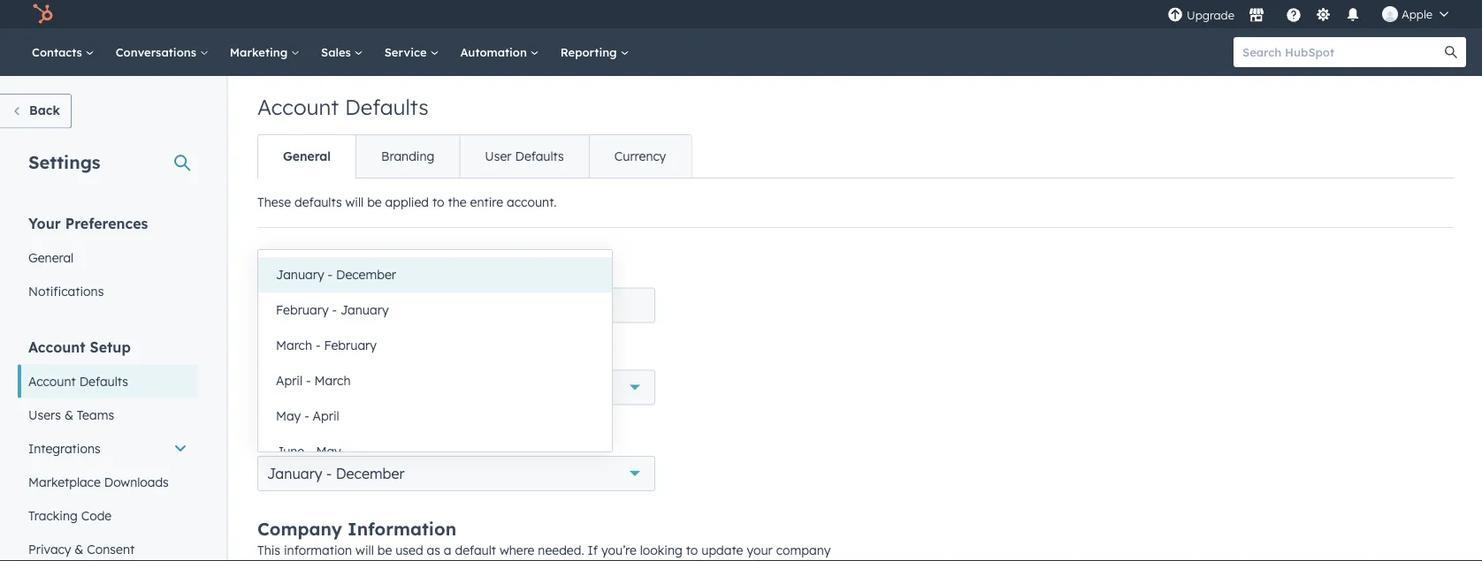 Task type: vqa. For each thing, say whether or not it's contained in the screenshot.
User Defaults
yes



Task type: describe. For each thing, give the bounding box(es) containing it.
setup
[[90, 338, 131, 356]]

currency link
[[589, 135, 691, 178]]

conversations link
[[105, 28, 219, 76]]

march inside the march - february button
[[276, 338, 312, 353]]

march - february
[[276, 338, 377, 353]]

march inside april - march button
[[314, 373, 351, 389]]

company
[[776, 543, 831, 559]]

list box containing january - december
[[258, 250, 612, 470]]

reporting link
[[550, 28, 640, 76]]

search button
[[1436, 37, 1466, 67]]

utc -04:00 eastern button
[[257, 370, 655, 406]]

utc -04:00 eastern
[[267, 379, 397, 397]]

- for june - may button
[[308, 444, 313, 459]]

this
[[257, 543, 280, 559]]

notifications button
[[1338, 0, 1368, 28]]

update
[[702, 543, 743, 559]]

& for privacy
[[75, 542, 83, 557]]

teams
[[77, 407, 114, 423]]

the
[[448, 195, 467, 210]]

general for account
[[283, 149, 331, 164]]

code
[[81, 508, 112, 524]]

needed.
[[538, 543, 584, 559]]

0 vertical spatial february
[[276, 302, 329, 318]]

account up users at the bottom left of page
[[28, 374, 76, 389]]

january - december inside dropdown button
[[267, 465, 405, 483]]

notifications
[[28, 283, 104, 299]]

march - february button
[[258, 328, 612, 363]]

reporting
[[560, 45, 620, 59]]

may - april
[[276, 409, 339, 424]]

eastern
[[346, 379, 397, 397]]

marketplace downloads link
[[18, 466, 198, 499]]

used
[[396, 543, 423, 559]]

hubspot image
[[32, 4, 53, 25]]

company
[[257, 518, 342, 540]]

back
[[29, 103, 60, 118]]

integrations
[[28, 441, 101, 456]]

tracking code link
[[18, 499, 198, 533]]

- for january - december button
[[328, 267, 333, 283]]

sales
[[321, 45, 354, 59]]

automation
[[460, 45, 530, 59]]

defaults
[[295, 195, 342, 210]]

- for february - january button
[[332, 302, 337, 318]]

utc
[[267, 379, 295, 397]]

marketing link
[[219, 28, 310, 76]]

where
[[500, 543, 535, 559]]

general for your
[[28, 250, 74, 265]]

as
[[427, 543, 440, 559]]

company information this information will be used as a default where needed. if you're looking to update your company
[[257, 518, 831, 562]]

account defaults inside account setup element
[[28, 374, 128, 389]]

currency
[[614, 149, 666, 164]]

january - december button
[[257, 456, 655, 492]]

your
[[28, 214, 61, 232]]

0 vertical spatial be
[[367, 195, 382, 210]]

consent
[[87, 542, 135, 557]]

hubspot link
[[21, 4, 66, 25]]

contacts
[[32, 45, 86, 59]]

fiscal year
[[257, 434, 324, 450]]

downloads
[[104, 474, 169, 490]]

may inside button
[[276, 409, 301, 424]]

search image
[[1445, 46, 1458, 58]]

april - march
[[276, 373, 351, 389]]

to inside company information this information will be used as a default where needed. if you're looking to update your company
[[686, 543, 698, 559]]

marketing
[[230, 45, 291, 59]]

april - march button
[[258, 363, 612, 399]]

applied
[[385, 195, 429, 210]]

time
[[257, 348, 287, 364]]

your preferences
[[28, 214, 148, 232]]

these
[[257, 195, 291, 210]]

branding link
[[356, 135, 459, 178]]

defaults for user defaults link
[[515, 149, 564, 164]]

december inside dropdown button
[[336, 465, 405, 483]]

april inside button
[[276, 373, 303, 389]]

tracking
[[28, 508, 78, 524]]

february - january
[[276, 302, 389, 318]]

service link
[[374, 28, 450, 76]]

these defaults will be applied to the entire account.
[[257, 195, 557, 210]]

04:00
[[304, 379, 342, 397]]

menu containing apple
[[1166, 0, 1461, 28]]

settings link
[[1312, 5, 1335, 23]]

account setup
[[28, 338, 131, 356]]

settings
[[28, 151, 100, 173]]

defaults for account defaults link
[[79, 374, 128, 389]]

service
[[384, 45, 430, 59]]

1 horizontal spatial defaults
[[345, 94, 429, 120]]

your preferences element
[[18, 214, 198, 308]]



Task type: locate. For each thing, give the bounding box(es) containing it.
february
[[276, 302, 329, 318], [324, 338, 377, 353]]

0 vertical spatial january - december
[[276, 267, 396, 283]]

general link up defaults
[[258, 135, 356, 178]]

1 vertical spatial defaults
[[515, 149, 564, 164]]

1 vertical spatial march
[[314, 373, 351, 389]]

information
[[284, 543, 352, 559]]

help image
[[1286, 8, 1302, 24]]

1 vertical spatial will
[[356, 543, 374, 559]]

february down february - january
[[324, 338, 377, 353]]

general inside your preferences element
[[28, 250, 74, 265]]

0 horizontal spatial to
[[432, 195, 445, 210]]

be left applied
[[367, 195, 382, 210]]

february - january button
[[258, 293, 612, 328]]

0 vertical spatial will
[[345, 195, 364, 210]]

- for may - april button
[[304, 409, 309, 424]]

0 vertical spatial defaults
[[345, 94, 429, 120]]

defaults up branding at the left of the page
[[345, 94, 429, 120]]

- for the march - february button at the bottom left
[[316, 338, 321, 353]]

will right defaults
[[345, 195, 364, 210]]

looking
[[640, 543, 683, 559]]

account defaults link
[[18, 365, 198, 398]]

0 horizontal spatial account defaults
[[28, 374, 128, 389]]

&
[[64, 407, 73, 423], [75, 542, 83, 557]]

1 horizontal spatial april
[[313, 409, 339, 424]]

defaults
[[345, 94, 429, 120], [515, 149, 564, 164], [79, 374, 128, 389]]

0 vertical spatial march
[[276, 338, 312, 353]]

users
[[28, 407, 61, 423]]

1 vertical spatial general link
[[18, 241, 198, 275]]

-
[[328, 267, 333, 283], [332, 302, 337, 318], [316, 338, 321, 353], [306, 373, 311, 389], [298, 379, 304, 397], [304, 409, 309, 424], [308, 444, 313, 459], [326, 465, 332, 483]]

0 horizontal spatial general
[[28, 250, 74, 265]]

1 horizontal spatial to
[[686, 543, 698, 559]]

1 vertical spatial january
[[340, 302, 389, 318]]

to
[[432, 195, 445, 210], [686, 543, 698, 559]]

april down the 04:00
[[313, 409, 339, 424]]

january inside january - december dropdown button
[[267, 465, 322, 483]]

1 vertical spatial to
[[686, 543, 698, 559]]

account defaults down account setup
[[28, 374, 128, 389]]

user defaults
[[485, 149, 564, 164]]

0 vertical spatial december
[[336, 267, 396, 283]]

users & teams
[[28, 407, 114, 423]]

notifications image
[[1345, 8, 1361, 24]]

marketplace downloads
[[28, 474, 169, 490]]

account setup element
[[18, 337, 198, 562]]

- up april - march
[[316, 338, 321, 353]]

help button
[[1279, 0, 1309, 28]]

menu
[[1166, 0, 1461, 28]]

account defaults down sales link
[[257, 94, 429, 120]]

account left setup
[[28, 338, 85, 356]]

may
[[276, 409, 301, 424], [316, 444, 341, 459]]

december up the 'information'
[[336, 465, 405, 483]]

conversations
[[116, 45, 200, 59]]

privacy & consent link
[[18, 533, 198, 562]]

account
[[257, 94, 339, 120], [257, 266, 307, 281], [28, 338, 85, 356], [28, 374, 76, 389]]

you're
[[601, 543, 637, 559]]

marketplaces button
[[1238, 0, 1275, 28]]

1 horizontal spatial account defaults
[[257, 94, 429, 120]]

- inside dropdown button
[[326, 465, 332, 483]]

june - may
[[276, 444, 341, 459]]

integrations button
[[18, 432, 198, 466]]

& right users at the bottom left of page
[[64, 407, 73, 423]]

apple
[[1402, 7, 1433, 21]]

preferences
[[65, 214, 148, 232]]

1 vertical spatial february
[[324, 338, 377, 353]]

0 vertical spatial general link
[[258, 135, 356, 178]]

april inside button
[[313, 409, 339, 424]]

account defaults
[[257, 94, 429, 120], [28, 374, 128, 389]]

0 vertical spatial account defaults
[[257, 94, 429, 120]]

1 horizontal spatial &
[[75, 542, 83, 557]]

defaults inside account setup element
[[79, 374, 128, 389]]

apple button
[[1372, 0, 1459, 28]]

- up february - january
[[328, 267, 333, 283]]

2 horizontal spatial defaults
[[515, 149, 564, 164]]

account.
[[507, 195, 557, 210]]

- up march - february
[[332, 302, 337, 318]]

june - may button
[[258, 434, 612, 470]]

january - december down june - may
[[267, 465, 405, 483]]

1 horizontal spatial march
[[314, 373, 351, 389]]

be inside company information this information will be used as a default where needed. if you're looking to update your company
[[377, 543, 392, 559]]

user
[[485, 149, 512, 164]]

january - december button
[[258, 257, 612, 293]]

january - december up february - january
[[276, 267, 396, 283]]

Account name text field
[[257, 288, 655, 323]]

0 vertical spatial &
[[64, 407, 73, 423]]

bob builder image
[[1382, 6, 1398, 22]]

2 december from the top
[[336, 465, 405, 483]]

january inside january - december button
[[276, 267, 324, 283]]

sales link
[[310, 28, 374, 76]]

1 vertical spatial april
[[313, 409, 339, 424]]

0 horizontal spatial &
[[64, 407, 73, 423]]

0 vertical spatial april
[[276, 373, 303, 389]]

account name
[[257, 266, 345, 281]]

june
[[276, 444, 304, 459]]

0 horizontal spatial march
[[276, 338, 312, 353]]

general down your
[[28, 250, 74, 265]]

1 vertical spatial december
[[336, 465, 405, 483]]

entire
[[470, 195, 503, 210]]

be
[[367, 195, 382, 210], [377, 543, 392, 559]]

0 vertical spatial to
[[432, 195, 445, 210]]

- down the zone
[[306, 373, 311, 389]]

settings image
[[1316, 8, 1331, 23]]

users & teams link
[[18, 398, 198, 432]]

january down june on the bottom left of page
[[267, 465, 322, 483]]

zone
[[291, 348, 320, 364]]

defaults right user
[[515, 149, 564, 164]]

1 horizontal spatial general
[[283, 149, 331, 164]]

defaults up users & teams link
[[79, 374, 128, 389]]

navigation containing general
[[257, 134, 692, 179]]

time zone
[[257, 348, 320, 364]]

0 horizontal spatial defaults
[[79, 374, 128, 389]]

privacy & consent
[[28, 542, 135, 557]]

upgrade
[[1187, 8, 1235, 23]]

january inside february - january button
[[340, 302, 389, 318]]

january up february - january
[[276, 267, 324, 283]]

- inside popup button
[[298, 379, 304, 397]]

account down marketing link
[[257, 94, 339, 120]]

branding
[[381, 149, 435, 164]]

1 vertical spatial be
[[377, 543, 392, 559]]

0 vertical spatial general
[[283, 149, 331, 164]]

2 vertical spatial january
[[267, 465, 322, 483]]

- right june on the bottom left of page
[[308, 444, 313, 459]]

january - december inside button
[[276, 267, 396, 283]]

1 horizontal spatial general link
[[258, 135, 356, 178]]

general link
[[258, 135, 356, 178], [18, 241, 198, 275]]

0 horizontal spatial general link
[[18, 241, 198, 275]]

privacy
[[28, 542, 71, 557]]

general
[[283, 149, 331, 164], [28, 250, 74, 265]]

account left name
[[257, 266, 307, 281]]

1 vertical spatial january - december
[[267, 465, 405, 483]]

1 vertical spatial may
[[316, 444, 341, 459]]

march
[[276, 338, 312, 353], [314, 373, 351, 389]]

1 vertical spatial account defaults
[[28, 374, 128, 389]]

may inside button
[[316, 444, 341, 459]]

if
[[588, 543, 598, 559]]

1 vertical spatial &
[[75, 542, 83, 557]]

january - december
[[276, 267, 396, 283], [267, 465, 405, 483]]

will inside company information this information will be used as a default where needed. if you're looking to update your company
[[356, 543, 374, 559]]

0 vertical spatial january
[[276, 267, 324, 283]]

general link down preferences
[[18, 241, 198, 275]]

1 horizontal spatial may
[[316, 444, 341, 459]]

will down the 'information'
[[356, 543, 374, 559]]

- for april - march button
[[306, 373, 311, 389]]

Search HubSpot search field
[[1234, 37, 1450, 67]]

be left used
[[377, 543, 392, 559]]

january up march - february
[[340, 302, 389, 318]]

a
[[444, 543, 452, 559]]

navigation
[[257, 134, 692, 179]]

fiscal
[[257, 434, 292, 450]]

february down the account name
[[276, 302, 329, 318]]

2 vertical spatial defaults
[[79, 374, 128, 389]]

name
[[310, 266, 345, 281]]

- down june - may
[[326, 465, 332, 483]]

0 horizontal spatial april
[[276, 373, 303, 389]]

to left the
[[432, 195, 445, 210]]

general up defaults
[[283, 149, 331, 164]]

december inside button
[[336, 267, 396, 283]]

& for users
[[64, 407, 73, 423]]

automation link
[[450, 28, 550, 76]]

your
[[747, 543, 773, 559]]

may up fiscal year
[[276, 409, 301, 424]]

march down march - february
[[314, 373, 351, 389]]

1 vertical spatial general
[[28, 250, 74, 265]]

general link for defaults
[[258, 135, 356, 178]]

may - april button
[[258, 399, 612, 434]]

0 horizontal spatial may
[[276, 409, 301, 424]]

notifications link
[[18, 275, 198, 308]]

marketplace
[[28, 474, 101, 490]]

information
[[348, 518, 456, 540]]

april down time zone
[[276, 373, 303, 389]]

list box
[[258, 250, 612, 470]]

to left update
[[686, 543, 698, 559]]

- right utc
[[298, 379, 304, 397]]

general link for preferences
[[18, 241, 198, 275]]

- up year
[[304, 409, 309, 424]]

default
[[455, 543, 496, 559]]

april
[[276, 373, 303, 389], [313, 409, 339, 424]]

1 december from the top
[[336, 267, 396, 283]]

december up february - january
[[336, 267, 396, 283]]

upgrade image
[[1167, 8, 1183, 23]]

marketplaces image
[[1249, 8, 1265, 24]]

contacts link
[[21, 28, 105, 76]]

0 vertical spatial may
[[276, 409, 301, 424]]

& right the privacy
[[75, 542, 83, 557]]

tracking code
[[28, 508, 112, 524]]

may right june on the bottom left of page
[[316, 444, 341, 459]]

back link
[[0, 94, 72, 129]]

year
[[296, 434, 324, 450]]

- inside button
[[304, 409, 309, 424]]

march up april - march
[[276, 338, 312, 353]]



